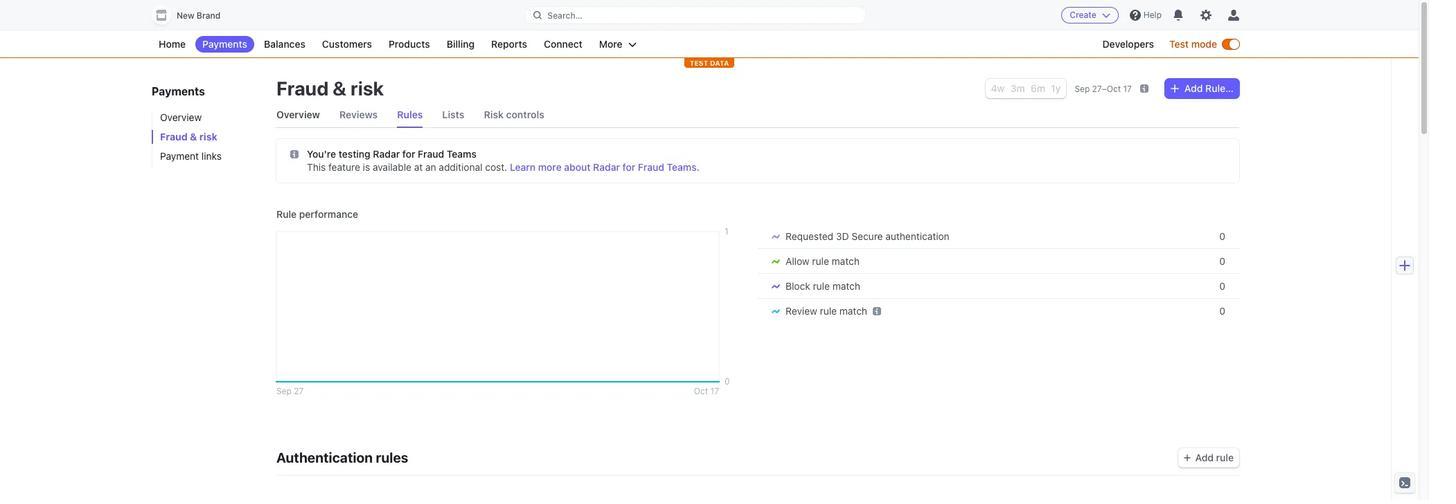 Task type: vqa. For each thing, say whether or not it's contained in the screenshot.
Risk controls link
yes



Task type: describe. For each thing, give the bounding box(es) containing it.
overview for reviews
[[276, 109, 320, 121]]

requested
[[786, 231, 833, 242]]

overview link for reviews
[[276, 103, 320, 127]]

4w 3m 6m 1y
[[991, 82, 1061, 94]]

overview for fraud & risk
[[160, 112, 202, 123]]

secure
[[852, 231, 883, 242]]

3d
[[836, 231, 849, 242]]

payments link
[[195, 36, 254, 53]]

add for add rule
[[1195, 452, 1214, 464]]

0 for allow rule match
[[1219, 256, 1225, 267]]

sep 27 – oct 17
[[1075, 84, 1132, 94]]

overview link for fraud & risk
[[152, 111, 263, 125]]

tab list containing overview
[[276, 103, 1239, 128]]

balances link
[[257, 36, 312, 53]]

17
[[1123, 84, 1132, 94]]

authentication rules
[[276, 450, 408, 466]]

lists
[[442, 109, 464, 121]]

create button
[[1061, 7, 1119, 24]]

new brand button
[[152, 6, 234, 25]]

test
[[1169, 38, 1189, 50]]

fraud up an
[[418, 148, 444, 160]]

customers
[[322, 38, 372, 50]]

rule for add
[[1216, 452, 1234, 464]]

test data
[[690, 59, 729, 67]]

allow
[[786, 256, 810, 267]]

block
[[786, 281, 810, 292]]

Search… text field
[[525, 7, 866, 24]]

–
[[1102, 84, 1107, 94]]

1 horizontal spatial for
[[622, 161, 635, 173]]

products link
[[382, 36, 437, 53]]

customers link
[[315, 36, 379, 53]]

mode
[[1191, 38, 1217, 50]]

brand
[[197, 10, 220, 21]]

billing link
[[440, 36, 481, 53]]

review
[[786, 305, 817, 317]]

developers
[[1102, 38, 1154, 50]]

allow rule match
[[786, 256, 860, 267]]

teams
[[447, 148, 477, 160]]

fraud left teams.
[[638, 161, 664, 173]]

0 for requested 3d secure authentication
[[1219, 231, 1225, 242]]

rule for review
[[820, 305, 837, 317]]

6m
[[1031, 82, 1045, 94]]

rules
[[397, 109, 423, 121]]

Search… search field
[[525, 7, 866, 24]]

1 horizontal spatial radar
[[593, 161, 620, 173]]

products
[[389, 38, 430, 50]]

& inside "link"
[[190, 131, 197, 143]]

testing
[[339, 148, 370, 160]]

oct
[[1107, 84, 1121, 94]]

1 vertical spatial payments
[[152, 85, 205, 98]]

more
[[599, 38, 623, 50]]

1y button
[[1051, 82, 1061, 94]]

1 horizontal spatial &
[[333, 77, 346, 100]]

rules link
[[397, 103, 423, 127]]

rule
[[276, 209, 297, 220]]

more button
[[592, 36, 643, 53]]

help button
[[1124, 4, 1167, 26]]

risk controls
[[484, 109, 544, 121]]

new
[[177, 10, 194, 21]]

fraud down balances link
[[276, 77, 329, 100]]

add rule…
[[1184, 82, 1234, 94]]

1 horizontal spatial fraud & risk
[[276, 77, 384, 100]]

requested 3d secure authentication
[[786, 231, 949, 242]]

learn
[[510, 161, 536, 173]]

performance
[[299, 209, 358, 220]]

connect
[[544, 38, 582, 50]]

3m button
[[1010, 82, 1025, 94]]

you're
[[307, 148, 336, 160]]

help
[[1144, 10, 1162, 20]]

this
[[307, 161, 326, 173]]

27
[[1092, 84, 1102, 94]]

review rule match
[[786, 305, 867, 317]]

search…
[[547, 10, 583, 20]]

risk
[[484, 109, 504, 121]]

fraud & risk inside "link"
[[160, 131, 217, 143]]

test
[[690, 59, 708, 67]]

0 for review rule match
[[1219, 305, 1225, 317]]

1 horizontal spatial risk
[[351, 77, 384, 100]]

reports
[[491, 38, 527, 50]]

6m button
[[1031, 82, 1045, 94]]

links
[[201, 150, 222, 162]]

feature
[[328, 161, 360, 173]]

reports link
[[484, 36, 534, 53]]

teams.
[[667, 161, 700, 173]]

data
[[710, 59, 729, 67]]

add for add rule…
[[1184, 82, 1203, 94]]

authentication
[[886, 231, 949, 242]]

home link
[[152, 36, 193, 53]]

rule performance
[[276, 209, 358, 220]]

sep
[[1075, 84, 1090, 94]]



Task type: locate. For each thing, give the bounding box(es) containing it.
0 horizontal spatial fraud & risk
[[160, 131, 217, 143]]

payments down brand
[[202, 38, 247, 50]]

0 vertical spatial risk
[[351, 77, 384, 100]]

home
[[159, 38, 186, 50]]

is
[[363, 161, 370, 173]]

rules
[[376, 450, 408, 466]]

overview up fraud & risk "link"
[[160, 112, 202, 123]]

test mode
[[1169, 38, 1217, 50]]

fraud & risk up the 'payment links'
[[160, 131, 217, 143]]

at
[[414, 161, 423, 173]]

4w
[[991, 82, 1005, 94]]

add inside popup button
[[1184, 82, 1203, 94]]

payments
[[202, 38, 247, 50], [152, 85, 205, 98]]

0 vertical spatial match
[[832, 256, 860, 267]]

1 horizontal spatial svg image
[[1171, 85, 1179, 93]]

1y
[[1051, 82, 1061, 94]]

rule inside button
[[1216, 452, 1234, 464]]

match up review rule match
[[832, 281, 860, 292]]

add
[[1184, 82, 1203, 94], [1195, 452, 1214, 464]]

svg image inside add rule… popup button
[[1171, 85, 1179, 93]]

payment
[[160, 150, 199, 162]]

1 vertical spatial for
[[622, 161, 635, 173]]

overview link up fraud & risk "link"
[[152, 111, 263, 125]]

0 horizontal spatial overview link
[[152, 111, 263, 125]]

additional
[[439, 161, 483, 173]]

0 vertical spatial fraud & risk
[[276, 77, 384, 100]]

risk up links
[[199, 131, 217, 143]]

fraud up payment
[[160, 131, 188, 143]]

radar right the about
[[593, 161, 620, 173]]

1 vertical spatial risk
[[199, 131, 217, 143]]

learn more about radar for fraud teams. link
[[510, 161, 700, 173]]

add rule
[[1195, 452, 1234, 464]]

developers link
[[1096, 36, 1161, 53]]

for up at
[[402, 148, 415, 160]]

fraud
[[276, 77, 329, 100], [160, 131, 188, 143], [418, 148, 444, 160], [638, 161, 664, 173]]

0 horizontal spatial radar
[[373, 148, 400, 160]]

0
[[1219, 231, 1225, 242], [1219, 256, 1225, 267], [1219, 281, 1225, 292], [1219, 305, 1225, 317]]

0 horizontal spatial overview
[[160, 112, 202, 123]]

overview link
[[276, 103, 320, 127], [152, 111, 263, 125]]

match for allow rule match
[[832, 256, 860, 267]]

connect link
[[537, 36, 589, 53]]

overview
[[276, 109, 320, 121], [160, 112, 202, 123]]

for right the about
[[622, 161, 635, 173]]

authentication
[[276, 450, 373, 466]]

reviews link
[[339, 103, 378, 127]]

& up reviews
[[333, 77, 346, 100]]

1 vertical spatial fraud & risk
[[160, 131, 217, 143]]

controls
[[506, 109, 544, 121]]

4w button
[[991, 82, 1005, 94]]

1 horizontal spatial overview
[[276, 109, 320, 121]]

0 vertical spatial svg image
[[1171, 85, 1179, 93]]

4 0 from the top
[[1219, 305, 1225, 317]]

you're testing radar for fraud teams this feature is available at an additional cost. learn more about radar for fraud teams.
[[307, 148, 700, 173]]

0 for block rule match
[[1219, 281, 1225, 292]]

svg image left add rule… at right
[[1171, 85, 1179, 93]]

reviews
[[339, 109, 378, 121]]

rule for block
[[813, 281, 830, 292]]

3m
[[1010, 82, 1025, 94]]

tab list
[[276, 103, 1239, 128]]

billing
[[447, 38, 475, 50]]

lists link
[[442, 103, 464, 127]]

overview up you're
[[276, 109, 320, 121]]

payment links link
[[152, 150, 263, 163]]

rule for allow
[[812, 256, 829, 267]]

balances
[[264, 38, 305, 50]]

1 vertical spatial match
[[832, 281, 860, 292]]

0 vertical spatial payments
[[202, 38, 247, 50]]

fraud & risk
[[276, 77, 384, 100], [160, 131, 217, 143]]

match
[[832, 256, 860, 267], [832, 281, 860, 292], [839, 305, 867, 317]]

&
[[333, 77, 346, 100], [190, 131, 197, 143]]

radar
[[373, 148, 400, 160], [593, 161, 620, 173]]

2 vertical spatial match
[[839, 305, 867, 317]]

svg image left you're
[[290, 150, 299, 159]]

radar up available
[[373, 148, 400, 160]]

new brand
[[177, 10, 220, 21]]

0 vertical spatial &
[[333, 77, 346, 100]]

& up the 'payment links'
[[190, 131, 197, 143]]

an
[[425, 161, 436, 173]]

payments down home link
[[152, 85, 205, 98]]

risk controls link
[[484, 103, 544, 127]]

risk up reviews
[[351, 77, 384, 100]]

available
[[373, 161, 411, 173]]

0 horizontal spatial risk
[[199, 131, 217, 143]]

rule…
[[1205, 82, 1234, 94]]

1 vertical spatial add
[[1195, 452, 1214, 464]]

2 0 from the top
[[1219, 256, 1225, 267]]

1 0 from the top
[[1219, 231, 1225, 242]]

0 vertical spatial radar
[[373, 148, 400, 160]]

0 vertical spatial for
[[402, 148, 415, 160]]

overview link up you're
[[276, 103, 320, 127]]

1 vertical spatial radar
[[593, 161, 620, 173]]

3 0 from the top
[[1219, 281, 1225, 292]]

about
[[564, 161, 591, 173]]

0 horizontal spatial &
[[190, 131, 197, 143]]

svg image
[[1171, 85, 1179, 93], [290, 150, 299, 159]]

more
[[538, 161, 562, 173]]

0 horizontal spatial for
[[402, 148, 415, 160]]

cost.
[[485, 161, 507, 173]]

0 horizontal spatial svg image
[[290, 150, 299, 159]]

0 vertical spatial add
[[1184, 82, 1203, 94]]

match down 3d on the right top of page
[[832, 256, 860, 267]]

1 vertical spatial &
[[190, 131, 197, 143]]

add inside button
[[1195, 452, 1214, 464]]

fraud inside "link"
[[160, 131, 188, 143]]

match for block rule match
[[832, 281, 860, 292]]

create
[[1070, 10, 1096, 20]]

block rule match
[[786, 281, 860, 292]]

fraud & risk up reviews
[[276, 77, 384, 100]]

risk
[[351, 77, 384, 100], [199, 131, 217, 143]]

1 vertical spatial svg image
[[290, 150, 299, 159]]

payment links
[[160, 150, 222, 162]]

1 horizontal spatial overview link
[[276, 103, 320, 127]]

rule
[[812, 256, 829, 267], [813, 281, 830, 292], [820, 305, 837, 317], [1216, 452, 1234, 464]]

overview inside tab list
[[276, 109, 320, 121]]

risk inside "link"
[[199, 131, 217, 143]]

add rule… button
[[1165, 79, 1239, 98]]

match for review rule match
[[839, 305, 867, 317]]

add rule button
[[1178, 449, 1239, 469]]

match down block rule match
[[839, 305, 867, 317]]

fraud & risk link
[[152, 130, 263, 144]]



